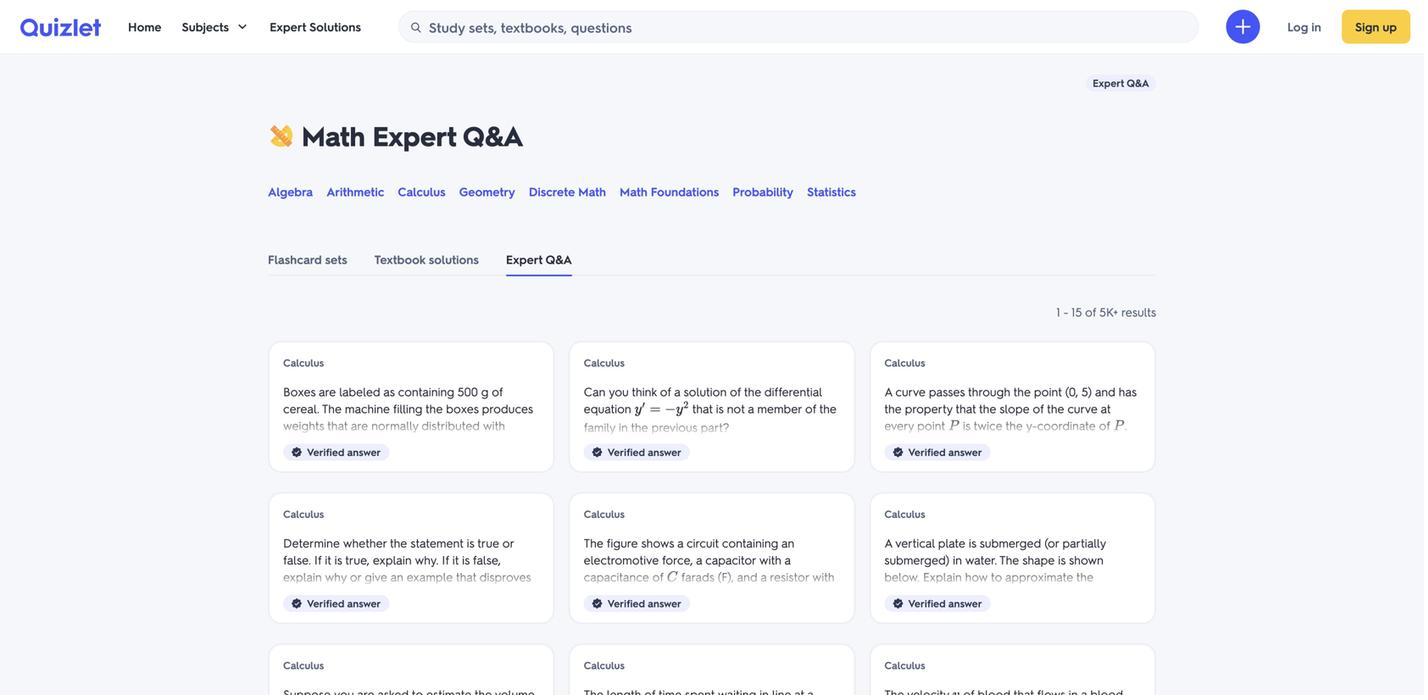 Task type: vqa. For each thing, say whether or not it's contained in the screenshot.
Verified associated with A vertical plate is submerged (or partially submerged) in water. The shape is shown below. Explain how to approximate the hydrostatic force against one side of the plate by a Riemann sum. Then express the force as an integral and evaluate it.
yes



Task type: describe. For each thing, give the bounding box(es) containing it.
a up the force,
[[677, 535, 683, 551]]

of inside farads (f), and a resistor with a resistance of
[[650, 588, 661, 603]]

the inside ). the voltage drop across the capacitor is
[[734, 588, 753, 603]]

0 vertical spatial statement
[[411, 535, 463, 551]]

home link
[[128, 0, 162, 53]]

expert solutions link
[[270, 0, 361, 53]]

equation inside . what is the equation of the curve?
[[947, 436, 995, 452]]

evaluate
[[952, 620, 997, 635]]

c
[[667, 571, 677, 585]]

determine whether the statement is true or false. if it is true, explain why. if it is false, explain why or give an example that disproves the statement. the statement to be considered is:
[[283, 535, 533, 618]]

one
[[1020, 586, 1041, 601]]

verified stamp image for determine whether the statement is true or false. if it is true, explain why. if it is false, explain why or give an example that disproves the statement. the statement to be considered is:
[[290, 597, 303, 610]]

of up the weight
[[492, 384, 503, 399]]

coulombs,
[[641, 625, 697, 640]]

math expert q&a
[[302, 118, 524, 153]]

1 horizontal spatial machine
[[486, 452, 531, 467]]

of left "cereal?"
[[481, 469, 492, 484]]

calculus for figure
[[584, 507, 625, 521]]

statistics link
[[807, 183, 856, 200]]

to inside the a vertical plate is submerged (or partially submerged) in water. the shape is shown below. explain how to approximate the hydrostatic force against one side of the plate by a riemann sum. then express the force as an integral and evaluate it.
[[991, 569, 1002, 585]]

0 horizontal spatial q&a
[[463, 118, 524, 153]]

expert solutions
[[270, 19, 361, 34]]

2 p from the left
[[1114, 420, 1123, 433]]

with inside the figure shows a circuit containing an electromotive force, a capacitor with a capacitance of
[[759, 552, 782, 568]]

2
[[684, 399, 689, 411]]

solutions
[[429, 252, 479, 267]]

labeled
[[339, 384, 380, 399]]

of up −
[[660, 384, 671, 399]]

the inside the a vertical plate is submerged (or partially submerged) in water. the shape is shown below. explain how to approximate the hydrostatic force against one side of the plate by a riemann sum. then express the force as an integral and evaluate it.
[[999, 552, 1019, 568]]

of down the at on the bottom right
[[1099, 418, 1110, 433]]

the inside determine whether the statement is true or false. if it is true, explain why. if it is false, explain why or give an example that disproves the statement. the statement to be considered is:
[[361, 586, 381, 601]]

answer for plate
[[948, 597, 982, 610]]

below.
[[884, 569, 920, 585]]

farads
[[681, 569, 714, 585]]

0 horizontal spatial are
[[319, 384, 336, 399]]

containing inside the 'boxes are labeled as containing 500 g of cereal. the machine filling the boxes produces weights that are normally distributed with standard deviation 12 g. if the target weight is 500 g, what is the probability that the machine produces a box with less than 480 g of cereal?'
[[398, 384, 454, 399]]

is up water.
[[969, 535, 976, 551]]

family
[[584, 419, 615, 435]]

in inside is the charge (in coulombs, c), so in this case kirchhoff's law gives
[[734, 625, 743, 640]]

a inside the a vertical plate is submerged (or partially submerged) in water. the shape is shown below. explain how to approximate the hydrostatic force against one side of the plate by a riemann sum. then express the force as an integral and evaluate it.
[[901, 603, 907, 618]]

(
[[711, 588, 715, 603]]

verified for a curve passes through the point (0, 5) and has the property that the slope of the curve at every point
[[908, 445, 946, 459]]

target
[[443, 435, 476, 450]]

math inside discrete math "link"
[[578, 184, 606, 199]]

Search field
[[399, 11, 1198, 43]]

submerged)
[[884, 552, 950, 568]]

1 horizontal spatial g
[[481, 384, 489, 399]]

0 horizontal spatial or
[[350, 569, 361, 585]]

slope
[[1000, 401, 1030, 416]]

false.
[[283, 552, 311, 568]]

that is not a member of the family in the previous part?
[[584, 401, 837, 435]]

a vertical plate is submerged (or partially submerged) in water. the shape is shown below. explain how to approximate the hydrostatic force against one side of the plate by a riemann sum. then express the force as an integral and evaluate it.
[[884, 535, 1140, 635]]

shown
[[1069, 552, 1104, 568]]

verified answer for curve
[[908, 445, 982, 459]]

what
[[884, 436, 912, 452]]

it.
[[1000, 620, 1009, 635]]

calculus for vertical
[[884, 507, 925, 521]]

as inside the a vertical plate is submerged (or partially submerged) in water. the shape is shown below. explain how to approximate the hydrostatic force against one side of the plate by a riemann sum. then express the force as an integral and evaluate it.
[[1112, 603, 1124, 618]]

approximate
[[1005, 569, 1073, 585]]

a up resistor
[[785, 552, 791, 568]]

and inside the a vertical plate is submerged (or partially submerged) in water. the shape is shown below. explain how to approximate the hydrostatic force against one side of the plate by a riemann sum. then express the force as an integral and evaluate it.
[[928, 620, 948, 635]]

force,
[[662, 552, 693, 568]]

2 vertical spatial q&a
[[546, 252, 572, 267]]

filling
[[393, 401, 422, 416]]

answer for passes
[[948, 445, 982, 459]]

is up box
[[349, 452, 357, 467]]

calculus link
[[398, 183, 446, 200]]

why.
[[415, 552, 439, 568]]

verified answer for you
[[608, 445, 682, 459]]

expert inside 'link'
[[270, 19, 306, 34]]

0 vertical spatial or
[[503, 535, 514, 551]]

riemann
[[910, 603, 956, 618]]

is left true
[[467, 535, 474, 551]]

case
[[767, 625, 792, 640]]

answer for the
[[347, 597, 381, 610]]

2 horizontal spatial q&a
[[1127, 76, 1150, 89]]

passes
[[929, 384, 965, 399]]

5)
[[1081, 384, 1092, 399]]

0 horizontal spatial point
[[917, 418, 945, 433]]

shows
[[641, 535, 674, 551]]

).
[[725, 588, 731, 603]]

calculus down the kirchhoff's
[[584, 659, 625, 672]]

textbook solutions link
[[374, 242, 479, 276]]

and inside a curve passes through the point (0, 5) and has the property that the slope of the curve at every point
[[1095, 384, 1116, 399]]

1 vertical spatial plate
[[1104, 586, 1131, 601]]

3 calculus link from the left
[[869, 643, 1156, 695]]

2 horizontal spatial if
[[442, 552, 449, 568]]

15
[[1071, 304, 1082, 320]]

why
[[325, 569, 347, 585]]

math image
[[268, 122, 295, 149]]

a for a vertical plate is submerged (or partially submerged) in water. the shape is shown below. explain how to approximate the hydrostatic force against one side of the plate by a riemann sum. then express the force as an integral and evaluate it.
[[884, 535, 892, 551]]

drop
[[800, 588, 826, 603]]

every
[[884, 418, 914, 433]]

of right 15
[[1085, 304, 1096, 320]]

discrete math
[[529, 184, 606, 199]]

part?
[[701, 419, 729, 435]]

log in
[[1287, 19, 1321, 34]]

is inside . what is the equation of the curve?
[[916, 436, 923, 452]]

resistance
[[593, 588, 647, 603]]

1 y from the left
[[635, 403, 642, 416]]

cereal.
[[283, 401, 320, 416]]

that inside determine whether the statement is true or false. if it is true, explain why. if it is false, explain why or give an example that disproves the statement. the statement to be considered is:
[[456, 569, 476, 585]]

equation inside can you think of a solution of the differential equation
[[584, 401, 631, 416]]

an inside the figure shows a circuit containing an electromotive force, a capacitor with a capacitance of
[[781, 535, 794, 551]]

with up the weight
[[483, 418, 505, 433]]

is down (or at bottom
[[1058, 552, 1066, 568]]

you
[[609, 384, 629, 399]]

is the charge (in coulombs, c), so in this case kirchhoff's law gives
[[584, 606, 822, 657]]

results
[[1122, 304, 1156, 320]]

curve?
[[1032, 436, 1069, 452]]

(in
[[625, 625, 638, 640]]

calculus down integral
[[884, 659, 925, 672]]

sign up button
[[1342, 10, 1411, 44]]

member
[[757, 401, 802, 416]]

express
[[1016, 603, 1057, 618]]

0 vertical spatial produces
[[482, 401, 533, 416]]

verified stamp image for can you think of a solution of the differential equation
[[591, 445, 604, 459]]

probability link
[[733, 183, 794, 200]]

math for math foundations
[[620, 184, 648, 199]]

g.
[[399, 435, 409, 450]]

charge
[[584, 625, 621, 640]]

verified answer for are
[[307, 445, 381, 459]]

farads (f), and a resistor with a resistance of
[[584, 569, 835, 603]]

0 horizontal spatial g
[[470, 469, 477, 484]]

y-
[[1026, 418, 1037, 433]]

submerged
[[980, 535, 1041, 551]]

algebra link
[[268, 183, 313, 200]]

.
[[1125, 418, 1127, 433]]

differential
[[764, 384, 822, 399]]

1 vertical spatial produces
[[283, 469, 334, 484]]

a curve passes through the point (0, 5) and has the property that the slope of the curve at every point
[[884, 384, 1137, 433]]

containing inside the figure shows a circuit containing an electromotive force, a capacitor with a capacitance of
[[722, 535, 778, 551]]

log in button
[[1274, 10, 1335, 44]]

the inside the 'boxes are labeled as containing 500 g of cereal. the machine filling the boxes produces weights that are normally distributed with standard deviation 12 g. if the target weight is 500 g, what is the probability that the machine produces a box with less than 480 g of cereal?'
[[322, 401, 342, 416]]

is:
[[283, 603, 293, 618]]

math foundations
[[620, 184, 719, 199]]

arithmetic
[[326, 184, 384, 199]]

the inside ). the voltage drop across the capacitor is
[[621, 606, 639, 622]]

statistics
[[807, 184, 856, 199]]

′
[[642, 399, 645, 411]]

the figure shows a circuit containing an electromotive force, a capacitor with a capacitance of
[[584, 535, 794, 585]]

be
[[455, 586, 469, 601]]

answer for shows
[[648, 597, 682, 610]]

a up farads
[[696, 552, 702, 568]]

0 horizontal spatial expert q&a
[[506, 252, 572, 267]]

with left "less"
[[371, 469, 393, 484]]

through
[[968, 384, 1010, 399]]

the inside can you think of a solution of the differential equation
[[744, 384, 761, 399]]

explain
[[923, 569, 962, 585]]

math for math expert q&a
[[302, 118, 365, 153]]

search image
[[409, 21, 423, 34]]

a for a curve passes through the point (0, 5) and has the property that the slope of the curve at every point
[[884, 384, 892, 399]]

of inside the figure shows a circuit containing an electromotive force, a capacitor with a capacitance of
[[652, 569, 664, 585]]

normally
[[371, 418, 418, 433]]

that up deviation
[[327, 418, 348, 433]]

1 vertical spatial force
[[1081, 603, 1109, 618]]

shape
[[1023, 552, 1055, 568]]

in inside button
[[1312, 19, 1321, 34]]

a inside the 'boxes are labeled as containing 500 g of cereal. the machine filling the boxes produces weights that are normally distributed with standard deviation 12 g. if the target weight is 500 g, what is the probability that the machine produces a box with less than 480 g of cereal?'
[[337, 469, 343, 484]]

can
[[584, 384, 606, 399]]

Search text field
[[429, 11, 1194, 43]]

up
[[1383, 19, 1397, 34]]

weight
[[479, 435, 515, 450]]

integral
[[884, 620, 925, 635]]

calculus for you
[[584, 356, 625, 369]]



Task type: locate. For each thing, give the bounding box(es) containing it.
verified stamp image up charge
[[591, 597, 604, 610]]

0 vertical spatial equation
[[584, 401, 631, 416]]

give
[[365, 569, 387, 585]]

tab list
[[254, 242, 1170, 276]]

force down shown
[[1081, 603, 1109, 618]]

verified answer up '(in'
[[608, 597, 682, 610]]

0 vertical spatial as
[[383, 384, 395, 399]]

1 horizontal spatial or
[[503, 535, 514, 551]]

1 calculus link from the left
[[268, 643, 555, 695]]

with up resistor
[[759, 552, 782, 568]]

that right 2
[[692, 401, 713, 416]]

as inside the 'boxes are labeled as containing 500 g of cereal. the machine filling the boxes produces weights that are normally distributed with standard deviation 12 g. if the target weight is 500 g, what is the probability that the machine produces a box with less than 480 g of cereal?'
[[383, 384, 395, 399]]

the right ).
[[734, 588, 753, 603]]

the inside is the charge (in coulombs, c), so in this case kirchhoff's law gives
[[805, 606, 822, 622]]

is left false, on the left bottom
[[462, 552, 470, 568]]

0 vertical spatial containing
[[398, 384, 454, 399]]

math inside math foundations link
[[620, 184, 648, 199]]

1 vertical spatial and
[[737, 569, 757, 585]]

0 vertical spatial an
[[781, 535, 794, 551]]

or down true,
[[350, 569, 361, 585]]

verified stamp image for a vertical plate is submerged (or partially submerged) in water. the shape is shown below. explain how to approximate the hydrostatic force against one side of the plate by a riemann sum. then express the force as an integral and evaluate it.
[[891, 597, 905, 610]]

statement up why.
[[411, 535, 463, 551]]

p left .
[[1114, 420, 1123, 433]]

point left (0, at the bottom
[[1034, 384, 1062, 399]]

0 horizontal spatial plate
[[938, 535, 966, 551]]

that up 480
[[442, 452, 462, 467]]

1 vertical spatial a
[[884, 535, 892, 551]]

). the voltage drop across the capacitor is
[[584, 588, 826, 622]]

verified
[[307, 445, 344, 459], [608, 445, 645, 459], [908, 445, 946, 459], [307, 597, 344, 610], [608, 597, 645, 610], [908, 597, 946, 610]]

1 horizontal spatial as
[[1112, 603, 1124, 618]]

500 up boxes
[[457, 384, 478, 399]]

1 vertical spatial explain
[[283, 569, 322, 585]]

2 vertical spatial an
[[1127, 603, 1140, 618]]

verified answer down explain
[[908, 597, 982, 610]]

verified answer down property
[[908, 445, 982, 459]]

flashcard
[[268, 252, 322, 267]]

1 horizontal spatial capacitor
[[705, 552, 756, 568]]

in right log
[[1312, 19, 1321, 34]]

math foundations link
[[620, 183, 719, 200]]

0 horizontal spatial capacitor
[[642, 606, 693, 622]]

answer down previous
[[648, 445, 682, 459]]

is left twice
[[963, 418, 971, 433]]

explain down false.
[[283, 569, 322, 585]]

1 vertical spatial statement
[[384, 586, 437, 601]]

force
[[947, 586, 975, 601], [1081, 603, 1109, 618]]

(0,
[[1065, 384, 1078, 399]]

subjects button
[[182, 0, 249, 53]]

verified for determine whether the statement is true or false. if it is true, explain why. if it is false, explain why or give an example that disproves the statement. the statement to be considered is:
[[307, 597, 344, 610]]

that down passes
[[956, 401, 976, 416]]

verified answer for figure
[[608, 597, 682, 610]]

of inside a curve passes through the point (0, 5) and has the property that the slope of the curve at every point
[[1033, 401, 1044, 416]]

1 horizontal spatial math
[[578, 184, 606, 199]]

1 p from the left
[[948, 420, 958, 433]]

1 - 15 of 5k+ results
[[1056, 304, 1156, 320]]

and up the at on the bottom right
[[1095, 384, 1116, 399]]

1 horizontal spatial calculus link
[[569, 643, 856, 695]]

is down drop
[[794, 606, 801, 622]]

curve down 5)
[[1068, 401, 1098, 416]]

0 horizontal spatial math
[[302, 118, 365, 153]]

produces down g,
[[283, 469, 334, 484]]

1 vertical spatial containing
[[722, 535, 778, 551]]

1 horizontal spatial to
[[991, 569, 1002, 585]]

0 horizontal spatial calculus link
[[268, 643, 555, 695]]

verified down capacitance
[[608, 597, 645, 610]]

with up drop
[[812, 569, 835, 585]]

p
[[948, 420, 958, 433], [1114, 420, 1123, 433]]

is down the ohms (
[[696, 606, 703, 622]]

1 horizontal spatial and
[[928, 620, 948, 635]]

calculus for are
[[283, 356, 324, 369]]

verified answer down previous
[[608, 445, 682, 459]]

y left 2
[[676, 403, 683, 416]]

answer for labeled
[[347, 445, 381, 459]]

0 horizontal spatial force
[[947, 586, 975, 601]]

0 horizontal spatial 500
[[283, 452, 304, 467]]

capacitor
[[705, 552, 756, 568], [642, 606, 693, 622]]

0 horizontal spatial explain
[[283, 569, 322, 585]]

gives
[[668, 642, 696, 657]]

answer down c
[[648, 597, 682, 610]]

false,
[[473, 552, 501, 568]]

foundations
[[651, 184, 719, 199]]

curve
[[896, 384, 926, 399], [1068, 401, 1098, 416]]

1 horizontal spatial p
[[1114, 420, 1123, 433]]

boxes are labeled as containing 500 g of cereal. the machine filling the boxes produces weights that are normally distributed with standard deviation 12 g. if the target weight is 500 g, what is the probability that the machine produces a box with less than 480 g of cereal?
[[283, 384, 535, 484]]

is inside that is not a member of the family in the previous part?
[[716, 401, 724, 416]]

a right not
[[748, 401, 754, 416]]

1 horizontal spatial equation
[[947, 436, 995, 452]]

verified stamp image left g,
[[290, 445, 303, 459]]

subjects
[[182, 19, 229, 34]]

2 horizontal spatial and
[[1095, 384, 1116, 399]]

or
[[503, 535, 514, 551], [350, 569, 361, 585]]

1 vertical spatial capacitor
[[642, 606, 693, 622]]

0 vertical spatial capacitor
[[705, 552, 756, 568]]

then
[[986, 603, 1013, 618]]

calculus up figure
[[584, 507, 625, 521]]

plate up water.
[[938, 535, 966, 551]]

2 horizontal spatial calculus link
[[869, 643, 1156, 695]]

verified stamp image for a curve passes through the point (0, 5) and has the property that the slope of the curve at every point
[[891, 445, 905, 459]]

verified stamp image down every
[[891, 445, 905, 459]]

0 vertical spatial g
[[481, 384, 489, 399]]

500 left g,
[[283, 452, 304, 467]]

resistor
[[770, 569, 809, 585]]

or right true
[[503, 535, 514, 551]]

true,
[[345, 552, 370, 568]]

of down differential
[[805, 401, 816, 416]]

to left be in the left bottom of the page
[[440, 586, 452, 601]]

0 vertical spatial point
[[1034, 384, 1062, 399]]

of left c
[[652, 569, 664, 585]]

of up not
[[730, 384, 741, 399]]

that inside that is not a member of the family in the previous part?
[[692, 401, 713, 416]]

to up against
[[991, 569, 1002, 585]]

1 horizontal spatial containing
[[722, 535, 778, 551]]

g right 480
[[470, 469, 477, 484]]

0 horizontal spatial to
[[440, 586, 452, 601]]

arithmetic link
[[326, 183, 384, 200]]

0 vertical spatial expert q&a
[[1093, 76, 1150, 89]]

p down property
[[948, 420, 958, 433]]

create image
[[1233, 17, 1254, 37]]

that inside a curve passes through the point (0, 5) and has the property that the slope of the curve at every point
[[956, 401, 976, 416]]

standard
[[283, 435, 330, 450]]

1 vertical spatial equation
[[947, 436, 995, 452]]

1 horizontal spatial point
[[1034, 384, 1062, 399]]

1 vertical spatial point
[[917, 418, 945, 433]]

2 a from the top
[[884, 535, 892, 551]]

is left not
[[716, 401, 724, 416]]

1 vertical spatial to
[[440, 586, 452, 601]]

is inside ). the voltage drop across the capacitor is
[[696, 606, 703, 622]]

of inside . what is the equation of the curve?
[[998, 436, 1009, 452]]

not
[[727, 401, 745, 416]]

statement
[[411, 535, 463, 551], [384, 586, 437, 601]]

is up why
[[335, 552, 342, 568]]

caret down image
[[236, 20, 249, 33]]

of inside the a vertical plate is submerged (or partially submerged) in water. the shape is shown below. explain how to approximate the hydrostatic force against one side of the plate by a riemann sum. then express the force as an integral and evaluate it.
[[1069, 586, 1080, 601]]

algebra
[[268, 184, 313, 199]]

if right g.
[[413, 435, 420, 450]]

verified stamp image for the figure shows a circuit containing an electromotive force, a capacitor with a capacitance of
[[591, 597, 604, 610]]

side
[[1044, 586, 1066, 601]]

1 vertical spatial g
[[470, 469, 477, 484]]

calculus up property
[[884, 356, 925, 369]]

hydrostatic
[[884, 586, 944, 601]]

500
[[457, 384, 478, 399], [283, 452, 304, 467]]

at
[[1101, 401, 1111, 416]]

and inside farads (f), and a resistor with a resistance of
[[737, 569, 757, 585]]

a left 2
[[674, 384, 680, 399]]

1 a from the top
[[884, 384, 892, 399]]

1 vertical spatial an
[[390, 569, 403, 585]]

answer up box
[[347, 445, 381, 459]]

quizlet image
[[20, 17, 101, 36], [20, 18, 101, 36]]

1 horizontal spatial y
[[676, 403, 683, 416]]

a inside that is not a member of the family in the previous part?
[[748, 401, 754, 416]]

1 vertical spatial machine
[[486, 452, 531, 467]]

None search field
[[398, 11, 1199, 43]]

12
[[386, 435, 396, 450]]

0 vertical spatial curve
[[896, 384, 926, 399]]

explain
[[373, 552, 412, 568], [283, 569, 322, 585]]

verified for boxes are labeled as containing 500 g of cereal. the machine filling the boxes produces weights that are normally distributed with standard deviation 12 g. if the target weight is 500 g, what is the probability that the machine produces a box with less than 480 g of cereal?
[[307, 445, 344, 459]]

equation down twice
[[947, 436, 995, 452]]

expert q&a link
[[506, 242, 572, 276]]

y left ′
[[635, 403, 642, 416]]

an inside determine whether the statement is true or false. if it is true, explain why. if it is false, explain why or give an example that disproves the statement. the statement to be considered is:
[[390, 569, 403, 585]]

(or
[[1044, 535, 1059, 551]]

g
[[481, 384, 489, 399], [470, 469, 477, 484]]

calculus for whether
[[283, 507, 324, 521]]

produces up the weight
[[482, 401, 533, 416]]

0 horizontal spatial containing
[[398, 384, 454, 399]]

a up across
[[584, 588, 590, 603]]

1 horizontal spatial are
[[351, 418, 368, 433]]

calculus down the is:
[[283, 659, 324, 672]]

verified down every
[[908, 445, 946, 459]]

1 vertical spatial 500
[[283, 452, 304, 467]]

1 quizlet image from the top
[[20, 17, 101, 36]]

math right 'discrete' at the left top of page
[[578, 184, 606, 199]]

machine down labeled
[[345, 401, 390, 416]]

considered
[[472, 586, 533, 601]]

verified for a vertical plate is submerged (or partially submerged) in water. the shape is shown below. explain how to approximate the hydrostatic force against one side of the plate by a riemann sum. then express the force as an integral and evaluate it.
[[908, 597, 946, 610]]

calculus up vertical
[[884, 507, 925, 521]]

of down twice
[[998, 436, 1009, 452]]

an inside the a vertical plate is submerged (or partially submerged) in water. the shape is shown below. explain how to approximate the hydrostatic force against one side of the plate by a riemann sum. then express the force as an integral and evaluate it.
[[1127, 603, 1140, 618]]

1 horizontal spatial 500
[[457, 384, 478, 399]]

of right resistance on the bottom
[[650, 588, 661, 603]]

solution
[[684, 384, 727, 399]]

are right boxes
[[319, 384, 336, 399]]

1 vertical spatial as
[[1112, 603, 1124, 618]]

verified stamp image for boxes are labeled as containing 500 g of cereal. the machine filling the boxes produces weights that are normally distributed with standard deviation 12 g. if the target weight is 500 g, what is the probability that the machine produces a box with less than 480 g of cereal?
[[290, 445, 303, 459]]

partially
[[1063, 535, 1106, 551]]

math right math image
[[302, 118, 365, 153]]

c),
[[700, 625, 715, 640]]

verified stamp image down family on the bottom left of page
[[591, 445, 604, 459]]

0 vertical spatial force
[[947, 586, 975, 601]]

plate
[[938, 535, 966, 551], [1104, 586, 1131, 601]]

point down property
[[917, 418, 945, 433]]

discrete
[[529, 184, 575, 199]]

1 it from the left
[[325, 552, 331, 568]]

0 vertical spatial a
[[884, 384, 892, 399]]

containing
[[398, 384, 454, 399], [722, 535, 778, 551]]

verified for the figure shows a circuit containing an electromotive force, a capacitor with a capacitance of
[[608, 597, 645, 610]]

are
[[319, 384, 336, 399], [351, 418, 368, 433]]

g,
[[307, 452, 317, 467]]

0 horizontal spatial machine
[[345, 401, 390, 416]]

0 vertical spatial plate
[[938, 535, 966, 551]]

the left figure
[[584, 535, 604, 551]]

as up filling
[[383, 384, 395, 399]]

how
[[965, 569, 988, 585]]

capacitor inside ). the voltage drop across the capacitor is
[[642, 606, 693, 622]]

0 horizontal spatial as
[[383, 384, 395, 399]]

y ′ = − y 2
[[635, 399, 689, 417]]

a vertical plate is submerged (or partially submerged) in water. the shape is shown below. explain how to approximate the hydrostatic force against one side of the plate by a riemann sum. then express the force as an integral and evaluate it. link
[[884, 534, 1141, 636]]

2 horizontal spatial an
[[1127, 603, 1140, 618]]

2 y from the left
[[676, 403, 683, 416]]

2 vertical spatial and
[[928, 620, 948, 635]]

in right 'so'
[[734, 625, 743, 640]]

coordinate
[[1037, 418, 1096, 433]]

in inside that is not a member of the family in the previous part?
[[619, 419, 628, 435]]

a inside the a vertical plate is submerged (or partially submerged) in water. the shape is shown below. explain how to approximate the hydrostatic force against one side of the plate by a riemann sum. then express the force as an integral and evaluate it.
[[884, 535, 892, 551]]

think
[[632, 384, 657, 399]]

answer up evaluate on the bottom
[[948, 597, 982, 610]]

capacitor up (f),
[[705, 552, 756, 568]]

of inside that is not a member of the family in the previous part?
[[805, 401, 816, 416]]

verified answer for whether
[[307, 597, 381, 610]]

equation
[[584, 401, 631, 416], [947, 436, 995, 452]]

0 vertical spatial explain
[[373, 552, 412, 568]]

if inside the 'boxes are labeled as containing 500 g of cereal. the machine filling the boxes produces weights that are normally distributed with standard deviation 12 g. if the target weight is 500 g, what is the probability that the machine produces a box with less than 480 g of cereal?'
[[413, 435, 420, 450]]

1 horizontal spatial curve
[[1068, 401, 1098, 416]]

verified for can you think of a solution of the differential equation
[[608, 445, 645, 459]]

1 horizontal spatial it
[[452, 552, 459, 568]]

. what is the equation of the curve?
[[884, 418, 1127, 452]]

0 vertical spatial machine
[[345, 401, 390, 416]]

0 horizontal spatial if
[[314, 552, 322, 568]]

0 horizontal spatial curve
[[896, 384, 926, 399]]

2 quizlet image from the top
[[20, 18, 101, 36]]

1 vertical spatial q&a
[[463, 118, 524, 153]]

if down the 'determine'
[[314, 552, 322, 568]]

2 calculus link from the left
[[569, 643, 856, 695]]

verified down family on the bottom left of page
[[608, 445, 645, 459]]

is right the what
[[916, 436, 923, 452]]

if right why.
[[442, 552, 449, 568]]

a inside can you think of a solution of the differential equation
[[674, 384, 680, 399]]

0 vertical spatial q&a
[[1127, 76, 1150, 89]]

2 it from the left
[[452, 552, 459, 568]]

of right side
[[1069, 586, 1080, 601]]

capacitor up coulombs,
[[642, 606, 693, 622]]

the inside the figure shows a circuit containing an electromotive force, a capacitor with a capacitance of
[[584, 535, 604, 551]]

0 horizontal spatial produces
[[283, 469, 334, 484]]

verified answer for vertical
[[908, 597, 982, 610]]

0 horizontal spatial it
[[325, 552, 331, 568]]

capacitor inside the figure shows a circuit containing an electromotive force, a capacitor with a capacitance of
[[705, 552, 756, 568]]

a inside a curve passes through the point (0, 5) and has the property that the slope of the curve at every point
[[884, 384, 892, 399]]

1 vertical spatial or
[[350, 569, 361, 585]]

and right (f),
[[737, 569, 757, 585]]

1 vertical spatial curve
[[1068, 401, 1098, 416]]

verified stamp image up integral
[[891, 597, 905, 610]]

probability
[[733, 184, 794, 199]]

0 vertical spatial to
[[991, 569, 1002, 585]]

(f),
[[718, 569, 734, 585]]

with inside farads (f), and a resistor with a resistance of
[[812, 569, 835, 585]]

=
[[650, 400, 661, 417]]

1 horizontal spatial plate
[[1104, 586, 1131, 601]]

1 horizontal spatial expert q&a
[[1093, 76, 1150, 89]]

0 horizontal spatial y
[[635, 403, 642, 416]]

explain up "give"
[[373, 552, 412, 568]]

0 vertical spatial are
[[319, 384, 336, 399]]

to inside determine whether the statement is true or false. if it is true, explain why. if it is false, explain why or give an example that disproves the statement. the statement to be considered is:
[[440, 586, 452, 601]]

2 horizontal spatial math
[[620, 184, 648, 199]]

0 horizontal spatial p
[[948, 420, 958, 433]]

1 horizontal spatial explain
[[373, 552, 412, 568]]

deviation
[[334, 435, 383, 450]]

0 horizontal spatial equation
[[584, 401, 631, 416]]

it up why
[[325, 552, 331, 568]]

verified down weights
[[307, 445, 344, 459]]

produces
[[482, 401, 533, 416], [283, 469, 334, 484]]

a up the voltage
[[761, 569, 767, 585]]

weights
[[283, 418, 324, 433]]

0 horizontal spatial an
[[390, 569, 403, 585]]

boxes are labeled as containing 500 g of cereal. the machine filling the boxes produces weights that are normally distributed with standard deviation 12 g. if the target weight is 500 g, what is the probability that the machine produces a box with less than 480 g of cereal? link
[[283, 383, 540, 485]]

1 horizontal spatial q&a
[[546, 252, 572, 267]]

sign up
[[1355, 19, 1397, 34]]

is inside is the charge (in coulombs, c), so in this case kirchhoff's law gives
[[794, 606, 801, 622]]

vertical
[[895, 535, 935, 551]]

as right express
[[1112, 603, 1124, 618]]

across
[[584, 606, 618, 622]]

480
[[446, 469, 467, 484]]

verified answer
[[307, 445, 381, 459], [608, 445, 682, 459], [908, 445, 982, 459], [307, 597, 381, 610], [608, 597, 682, 610], [908, 597, 982, 610]]

is right the weight
[[518, 435, 526, 450]]

math left foundations
[[620, 184, 648, 199]]

in inside the a vertical plate is submerged (or partially submerged) in water. the shape is shown below. explain how to approximate the hydrostatic force against one side of the plate by a riemann sum. then express the force as an integral and evaluate it.
[[953, 552, 962, 568]]

the right cereal.
[[322, 401, 342, 416]]

boxes
[[446, 401, 479, 416]]

determine
[[283, 535, 340, 551]]

verified stamp image left statement.
[[290, 597, 303, 610]]

1 vertical spatial expert q&a
[[506, 252, 572, 267]]

1 horizontal spatial produces
[[482, 401, 533, 416]]

tab list containing flashcard sets
[[254, 242, 1170, 276]]

calculus for curve
[[884, 356, 925, 369]]

answer down twice
[[948, 445, 982, 459]]

answer for think
[[648, 445, 682, 459]]

ohms (
[[676, 588, 715, 603]]

answer down "give"
[[347, 597, 381, 610]]

the down submerged
[[999, 552, 1019, 568]]

is
[[716, 401, 724, 416], [963, 418, 971, 433], [518, 435, 526, 450], [916, 436, 923, 452], [349, 452, 357, 467], [467, 535, 474, 551], [969, 535, 976, 551], [335, 552, 342, 568], [462, 552, 470, 568], [1058, 552, 1066, 568], [696, 606, 703, 622], [794, 606, 801, 622]]

verified stamp image
[[290, 445, 303, 459], [591, 445, 604, 459], [891, 445, 905, 459], [290, 597, 303, 610], [591, 597, 604, 610], [891, 597, 905, 610]]

1 horizontal spatial an
[[781, 535, 794, 551]]

1 horizontal spatial force
[[1081, 603, 1109, 618]]

verified down explain
[[908, 597, 946, 610]]

0 vertical spatial 500
[[457, 384, 478, 399]]

and down riemann
[[928, 620, 948, 635]]

-
[[1064, 304, 1068, 320]]

than
[[419, 469, 443, 484]]

log
[[1287, 19, 1308, 34]]



